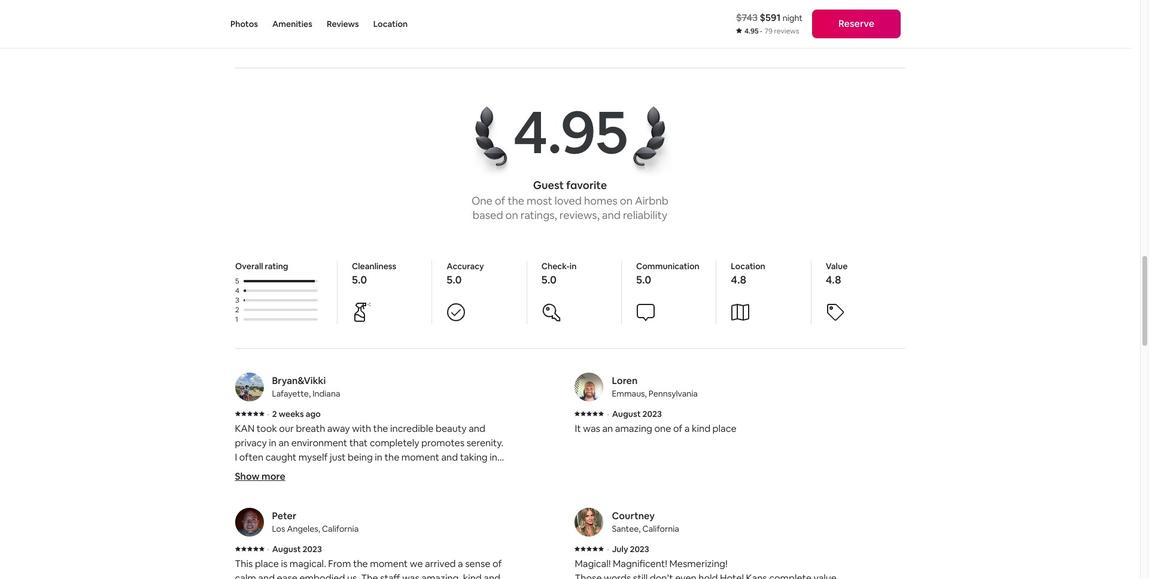 Task type: vqa. For each thing, say whether or not it's contained in the screenshot.


Task type: locate. For each thing, give the bounding box(es) containing it.
completely
[[370, 437, 419, 450]]

0 horizontal spatial an
[[279, 437, 289, 450]]

pennsylvania
[[649, 388, 698, 399]]

0 horizontal spatial kan
[[235, 423, 255, 435]]

a right like
[[292, 523, 297, 536]]

1 horizontal spatial kind
[[692, 423, 711, 435]]

california down courtney
[[643, 524, 679, 535]]

0 vertical spatial 2
[[235, 305, 239, 315]]

0 horizontal spatial · august 2023
[[267, 544, 322, 555]]

just
[[330, 451, 346, 464]]

kan
[[235, 423, 255, 435], [403, 538, 422, 550]]

1 vertical spatial kan
[[403, 538, 422, 550]]

august
[[612, 409, 641, 420], [272, 544, 301, 555]]

0 vertical spatial the
[[235, 509, 252, 521]]

0 vertical spatial kind
[[692, 423, 711, 435]]

and down promotes
[[442, 451, 458, 464]]

2
[[235, 305, 239, 315], [272, 409, 277, 420]]

2023 up it was an amazing one of a kind place in the bottom of the page
[[643, 409, 662, 420]]

4 5.0 from the left
[[636, 273, 651, 287]]

1 vertical spatial amazing
[[296, 509, 334, 521]]

august down emmaus,
[[612, 409, 641, 420]]

1 vertical spatial place
[[255, 558, 279, 570]]

4
[[235, 286, 239, 296]]

the down the vibe.
[[235, 509, 252, 521]]

4.95
[[745, 26, 759, 36], [513, 93, 627, 171]]

an up caught
[[279, 437, 289, 450]]

an inside the kan took our breath away with the incredible beauty and privacy in an environment that completely promotes serenity. i often caught myself just being in the moment and taking in the peacefulness. in the famous words of ram das, "be here now" is totally the vibe. the food was amazing and it was a treat to have room service at times, like a nice herbal tea before bedtime. we ate breakfast, lunch, and dinner at kan and each meal exceeded our expectations, full of flavor and well thought out pairings.
[[279, 437, 289, 450]]

our down weeks
[[279, 423, 294, 435]]

5.0 down cleanliness on the top left of the page
[[352, 273, 367, 287]]

2 5.0 from the left
[[447, 273, 462, 287]]

1 horizontal spatial california
[[643, 524, 679, 535]]

myself
[[299, 451, 328, 464]]

kind right one
[[692, 423, 711, 435]]

1 vertical spatial the
[[361, 572, 378, 580]]

guest
[[533, 178, 564, 192]]

1 vertical spatial 4.95
[[513, 93, 627, 171]]

1 horizontal spatial the
[[361, 572, 378, 580]]

service
[[473, 509, 505, 521]]

3 5.0 from the left
[[541, 273, 556, 287]]

1 vertical spatial august
[[272, 544, 301, 555]]

bedtime.
[[398, 523, 437, 536]]

1 4.8 from the left
[[731, 273, 746, 287]]

1 vertical spatial at
[[392, 538, 401, 550]]

1 5.0 from the left
[[352, 273, 367, 287]]

0 vertical spatial · august 2023
[[607, 409, 662, 420]]

location
[[373, 19, 408, 29], [731, 261, 765, 272]]

the right 'us.'
[[361, 572, 378, 580]]

1 vertical spatial location
[[731, 261, 765, 272]]

0 vertical spatial august
[[612, 409, 641, 420]]

1 horizontal spatial 2
[[272, 409, 277, 420]]

thought
[[452, 552, 487, 564]]

moment
[[402, 451, 439, 464], [370, 558, 408, 570]]

california inside peter los angeles, california
[[322, 524, 359, 535]]

5.0 inside cleanliness 5.0
[[352, 273, 367, 287]]

and down the 'exceeded'
[[258, 572, 275, 580]]

serenity.
[[467, 437, 504, 450]]

the right with
[[373, 423, 388, 435]]

2023 up magical.
[[303, 544, 322, 555]]

1 horizontal spatial · august 2023
[[607, 409, 662, 420]]

2 up took on the left
[[272, 409, 277, 420]]

beauty
[[436, 423, 467, 435]]

0 vertical spatial is
[[444, 480, 451, 493]]

0 horizontal spatial 2
[[235, 305, 239, 315]]

in
[[570, 261, 577, 272], [269, 437, 277, 450], [375, 451, 383, 464], [490, 451, 498, 464]]

1 horizontal spatial 4.8
[[826, 273, 841, 287]]

loren image
[[575, 373, 604, 402]]

1 horizontal spatial august
[[612, 409, 641, 420]]

accuracy 5.0
[[447, 261, 484, 287]]

we
[[410, 558, 423, 570]]

on
[[620, 194, 633, 208], [506, 208, 518, 222]]

1 horizontal spatial amazing
[[615, 423, 653, 435]]

1 vertical spatial an
[[279, 437, 289, 450]]

ago
[[306, 409, 321, 420]]

a
[[685, 423, 690, 435], [382, 509, 387, 521], [292, 523, 297, 536], [458, 558, 463, 570]]

4.8 inside location 4.8
[[731, 273, 746, 287]]

0 vertical spatial on
[[620, 194, 633, 208]]

0 horizontal spatial is
[[281, 558, 288, 570]]

weeks
[[279, 409, 304, 420]]

kan up privacy
[[235, 423, 255, 435]]

0 vertical spatial kan
[[235, 423, 255, 435]]

moment up staff
[[370, 558, 408, 570]]

moment down promotes
[[402, 451, 439, 464]]

a inside this place is magical. from the moment we arrived a sense of calm and ease embodied us. the staff was amazing, kind an
[[458, 558, 463, 570]]

was
[[583, 423, 601, 435], [277, 509, 294, 521], [362, 509, 380, 521], [402, 572, 420, 580]]

·
[[761, 26, 762, 36], [267, 409, 269, 420], [607, 409, 609, 420], [267, 544, 269, 555], [607, 544, 609, 555]]

1 vertical spatial 2
[[272, 409, 277, 420]]

5.0 inside accuracy 5.0
[[447, 273, 462, 287]]

like
[[275, 523, 290, 536]]

based
[[473, 208, 503, 222]]

peter los angeles, california
[[272, 510, 359, 535]]

1 vertical spatial · august 2023
[[267, 544, 322, 555]]

4.8 inside value 4.8
[[826, 273, 841, 287]]

the left most
[[508, 194, 525, 208]]

homes
[[584, 194, 618, 208]]

to
[[413, 509, 422, 521]]

1 horizontal spatial at
[[392, 538, 401, 550]]

0 vertical spatial moment
[[402, 451, 439, 464]]

courtney
[[612, 510, 655, 523]]

1 horizontal spatial is
[[444, 480, 451, 493]]

0 vertical spatial an
[[603, 423, 613, 435]]

list containing bryan&vikki
[[230, 373, 910, 580]]

0 horizontal spatial the
[[235, 509, 252, 521]]

it
[[354, 509, 360, 521]]

words
[[297, 480, 324, 493]]

4.95 · 79 reviews
[[745, 26, 800, 36]]

an right it
[[603, 423, 613, 435]]

moment inside the kan took our breath away with the incredible beauty and privacy in an environment that completely promotes serenity. i often caught myself just being in the moment and taking in the peacefulness. in the famous words of ram das, "be here now" is totally the vibe. the food was amazing and it was a treat to have room service at times, like a nice herbal tea before bedtime. we ate breakfast, lunch, and dinner at kan and each meal exceeded our expectations, full of flavor and well thought out pairings.
[[402, 451, 439, 464]]

one
[[655, 423, 671, 435]]

indiana
[[313, 388, 340, 399]]

our down "breakfast,"
[[281, 552, 296, 564]]

is
[[444, 480, 451, 493], [281, 558, 288, 570]]

1 horizontal spatial 4.95
[[745, 26, 759, 36]]

1 horizontal spatial on
[[620, 194, 633, 208]]

in down reviews,
[[570, 261, 577, 272]]

is inside this place is magical. from the moment we arrived a sense of calm and ease embodied us. the staff was amazing, kind an
[[281, 558, 288, 570]]

list
[[230, 373, 910, 580]]

on right based
[[506, 208, 518, 222]]

0 horizontal spatial location
[[373, 19, 408, 29]]

0 horizontal spatial august
[[272, 544, 301, 555]]

5.0 down the communication on the top right
[[636, 273, 651, 287]]

ratings,
[[521, 208, 557, 222]]

in inside check-in 5.0
[[570, 261, 577, 272]]

0 horizontal spatial place
[[255, 558, 279, 570]]

place
[[713, 423, 737, 435], [255, 558, 279, 570]]

5.0 for cleanliness 5.0
[[352, 273, 367, 287]]

1 california from the left
[[322, 524, 359, 535]]

kind inside this place is magical. from the moment we arrived a sense of calm and ease embodied us. the staff was amazing, kind an
[[463, 572, 482, 580]]

0 vertical spatial location
[[373, 19, 408, 29]]

at up flavor
[[392, 538, 401, 550]]

on up reliability
[[620, 194, 633, 208]]

privacy
[[235, 437, 267, 450]]

california up lunch,
[[322, 524, 359, 535]]

2 4.8 from the left
[[826, 273, 841, 287]]

bryan&vikki image
[[235, 373, 264, 402]]

is inside the kan took our breath away with the incredible beauty and privacy in an environment that completely promotes serenity. i often caught myself just being in the moment and taking in the peacefulness. in the famous words of ram das, "be here now" is totally the vibe. the food was amazing and it was a treat to have room service at times, like a nice herbal tea before bedtime. we ate breakfast, lunch, and dinner at kan and each meal exceeded our expectations, full of flavor and well thought out pairings.
[[444, 480, 451, 493]]

an
[[603, 423, 613, 435], [279, 437, 289, 450]]

1 vertical spatial our
[[281, 552, 296, 564]]

$743
[[736, 11, 758, 24]]

at
[[235, 523, 244, 536], [392, 538, 401, 550]]

0 horizontal spatial on
[[506, 208, 518, 222]]

magical.
[[290, 558, 326, 570]]

emmaus,
[[612, 388, 647, 399]]

the right in
[[245, 480, 260, 493]]

79
[[765, 26, 773, 36]]

california
[[322, 524, 359, 535], [643, 524, 679, 535]]

· august 2023 up magical.
[[267, 544, 322, 555]]

0 vertical spatial 4.95
[[745, 26, 759, 36]]

the
[[508, 194, 525, 208], [373, 423, 388, 435], [385, 451, 400, 464], [235, 466, 250, 478], [245, 480, 260, 493], [482, 480, 497, 493], [353, 558, 368, 570]]

· august 2023 down emmaus,
[[607, 409, 662, 420]]

0 horizontal spatial 4.95
[[513, 93, 627, 171]]

from
[[328, 558, 351, 570]]

4.95 up favorite
[[513, 93, 627, 171]]

the up 'us.'
[[353, 558, 368, 570]]

this
[[798, 26, 812, 36]]

a left sense
[[458, 558, 463, 570]]

0 horizontal spatial amazing
[[296, 509, 334, 521]]

august down like
[[272, 544, 301, 555]]

and down the homes
[[602, 208, 621, 222]]

report this listing
[[769, 26, 838, 36]]

here
[[397, 480, 417, 493]]

courtney image
[[575, 508, 604, 537]]

our
[[279, 423, 294, 435], [281, 552, 296, 564]]

1 vertical spatial moment
[[370, 558, 408, 570]]

the inside this place is magical. from the moment we arrived a sense of calm and ease embodied us. the staff was amazing, kind an
[[353, 558, 368, 570]]

kan down bedtime.
[[403, 538, 422, 550]]

loren
[[612, 375, 638, 387]]

amazing
[[615, 423, 653, 435], [296, 509, 334, 521]]

1 vertical spatial is
[[281, 558, 288, 570]]

the up in
[[235, 466, 250, 478]]

ate
[[252, 538, 266, 550]]

1 horizontal spatial location
[[731, 261, 765, 272]]

amazing inside the kan took our breath away with the incredible beauty and privacy in an environment that completely promotes serenity. i often caught myself just being in the moment and taking in the peacefulness. in the famous words of ram das, "be here now" is totally the vibe. the food was amazing and it was a treat to have room service at times, like a nice herbal tea before bedtime. we ate breakfast, lunch, and dinner at kan and each meal exceeded our expectations, full of flavor and well thought out pairings.
[[296, 509, 334, 521]]

5.0 inside check-in 5.0
[[541, 273, 556, 287]]

herbal
[[319, 523, 347, 536]]

loved
[[555, 194, 582, 208]]

5.0 for communication 5.0
[[636, 273, 651, 287]]

away
[[327, 423, 350, 435]]

los
[[272, 524, 285, 535]]

now"
[[419, 480, 442, 493]]

amazing left one
[[615, 423, 653, 435]]

is right now"
[[444, 480, 451, 493]]

peter
[[272, 510, 296, 523]]

0 horizontal spatial at
[[235, 523, 244, 536]]

incredible
[[390, 423, 434, 435]]

a right one
[[685, 423, 690, 435]]

2 california from the left
[[643, 524, 679, 535]]

reserve
[[839, 17, 875, 30]]

embodied
[[300, 572, 345, 580]]

being
[[348, 451, 373, 464]]

ease
[[277, 572, 298, 580]]

most
[[527, 194, 552, 208]]

at up we
[[235, 523, 244, 536]]

2 down 4 at the left of page
[[235, 305, 239, 315]]

0 vertical spatial amazing
[[615, 423, 653, 435]]

check-
[[541, 261, 570, 272]]

5.0 down check-
[[541, 273, 556, 287]]

0 horizontal spatial kind
[[463, 572, 482, 580]]

5.0 inside communication 5.0
[[636, 273, 651, 287]]

amazing up nice
[[296, 509, 334, 521]]

breath
[[296, 423, 325, 435]]

das,
[[359, 480, 378, 493]]

4.95 for 4.95
[[513, 93, 627, 171]]

moment inside this place is magical. from the moment we arrived a sense of calm and ease embodied us. the staff was amazing, kind an
[[370, 558, 408, 570]]

1 vertical spatial kind
[[463, 572, 482, 580]]

5.0 down accuracy
[[447, 273, 462, 287]]

kind down sense
[[463, 572, 482, 580]]

5.0 for accuracy 5.0
[[447, 273, 462, 287]]

in down took on the left
[[269, 437, 277, 450]]

is up ease
[[281, 558, 288, 570]]

i
[[235, 451, 237, 464]]

calm
[[235, 572, 256, 580]]

0 horizontal spatial 4.8
[[731, 273, 746, 287]]

of
[[495, 194, 505, 208], [674, 423, 683, 435], [326, 480, 335, 493], [375, 552, 384, 564], [493, 558, 502, 570]]

0 horizontal spatial california
[[322, 524, 359, 535]]

1 horizontal spatial place
[[713, 423, 737, 435]]

4.95 down $743
[[745, 26, 759, 36]]



Task type: describe. For each thing, give the bounding box(es) containing it.
in down serenity.
[[490, 451, 498, 464]]

totally
[[453, 480, 480, 493]]

0 vertical spatial place
[[713, 423, 737, 435]]

taking
[[460, 451, 488, 464]]

loren image
[[575, 373, 604, 402]]

caught
[[266, 451, 297, 464]]

communication
[[636, 261, 699, 272]]

airbnb
[[635, 194, 669, 208]]

and left well
[[414, 552, 430, 564]]

check-in 5.0
[[541, 261, 577, 287]]

the right totally
[[482, 480, 497, 493]]

cleanliness
[[352, 261, 396, 272]]

the down completely
[[385, 451, 400, 464]]

out
[[489, 552, 504, 564]]

listing
[[814, 26, 838, 36]]

environment
[[291, 437, 347, 450]]

1 horizontal spatial kan
[[403, 538, 422, 550]]

location for location
[[373, 19, 408, 29]]

4.95 for 4.95 · 79 reviews
[[745, 26, 759, 36]]

· for this place is magical. from the moment we arrived a sense of calm and ease embodied us. the staff was amazing, kind an
[[267, 544, 269, 555]]

breakfast,
[[268, 538, 313, 550]]

we
[[235, 538, 250, 550]]

dinner
[[361, 538, 390, 550]]

reserve button
[[812, 10, 901, 38]]

july
[[612, 544, 628, 555]]

and left it
[[336, 509, 352, 521]]

2023 up magnificent!
[[630, 544, 650, 555]]

and inside this place is magical. from the moment we arrived a sense of calm and ease embodied us. the staff was amazing, kind an
[[258, 572, 275, 580]]

of inside guest favorite one of the most loved homes on airbnb based on ratings, reviews, and reliability
[[495, 194, 505, 208]]

the inside the kan took our breath away with the incredible beauty and privacy in an environment that completely promotes serenity. i often caught myself just being in the moment and taking in the peacefulness. in the famous words of ram das, "be here now" is totally the vibe. the food was amazing and it was a treat to have room service at times, like a nice herbal tea before bedtime. we ate breakfast, lunch, and dinner at kan and each meal exceeded our expectations, full of flavor and well thought out pairings.
[[235, 509, 252, 521]]

$743 $591 night
[[736, 11, 803, 24]]

· for it was an amazing one of a kind place
[[607, 409, 609, 420]]

location for location 4.8
[[731, 261, 765, 272]]

communication 5.0
[[636, 261, 699, 287]]

accuracy
[[447, 261, 484, 272]]

bryan&vikki
[[272, 375, 326, 387]]

that
[[350, 437, 368, 450]]

sense
[[465, 558, 491, 570]]

2 inside list
[[272, 409, 277, 420]]

amazing,
[[422, 572, 461, 580]]

4.8 for location 4.8
[[731, 273, 746, 287]]

· for magical! magnificent! mesmerizing!
[[607, 544, 609, 555]]

overall
[[235, 261, 263, 272]]

1 vertical spatial on
[[506, 208, 518, 222]]

and down tea
[[343, 538, 359, 550]]

0 vertical spatial at
[[235, 523, 244, 536]]

report this listing button
[[749, 26, 838, 36]]

rating
[[265, 261, 288, 272]]

peacefulness.
[[252, 466, 313, 478]]

nice
[[299, 523, 317, 536]]

full
[[360, 552, 373, 564]]

santee,
[[612, 524, 641, 535]]

angeles,
[[287, 524, 320, 535]]

$591
[[760, 11, 781, 24]]

pairings.
[[235, 566, 272, 579]]

guest favorite one of the most loved homes on airbnb based on ratings, reviews, and reliability
[[472, 178, 669, 222]]

in
[[235, 480, 243, 493]]

bryan&vikki image
[[235, 373, 264, 402]]

flavor
[[386, 552, 411, 564]]

value
[[826, 261, 848, 272]]

peter image
[[235, 508, 264, 537]]

california inside courtney santee, california
[[643, 524, 679, 535]]

this place is magical. from the moment we arrived a sense of calm and ease embodied us. the staff was amazing, kind an
[[235, 558, 508, 580]]

august for amazing
[[612, 409, 641, 420]]

lunch,
[[315, 538, 341, 550]]

it was an amazing one of a kind place
[[575, 423, 737, 435]]

us.
[[347, 572, 359, 580]]

have
[[424, 509, 445, 521]]

the inside this place is magical. from the moment we arrived a sense of calm and ease embodied us. the staff was amazing, kind an
[[361, 572, 378, 580]]

4.8 for value 4.8
[[826, 273, 841, 287]]

and up serenity.
[[469, 423, 486, 435]]

the inside guest favorite one of the most loved homes on airbnb based on ratings, reviews, and reliability
[[508, 194, 525, 208]]

vibe.
[[235, 494, 256, 507]]

favorite
[[566, 178, 607, 192]]

august for magical.
[[272, 544, 301, 555]]

1 horizontal spatial an
[[603, 423, 613, 435]]

more
[[262, 470, 285, 483]]

3
[[235, 296, 239, 305]]

courtney santee, california
[[612, 510, 679, 535]]

show more
[[235, 470, 285, 483]]

31, sunday, december 2023. available. select as check-in date. button
[[234, 0, 285, 8]]

staff
[[380, 572, 400, 580]]

peter image
[[235, 508, 264, 537]]

1
[[235, 315, 238, 324]]

was inside this place is magical. from the moment we arrived a sense of calm and ease embodied us. the staff was amazing, kind an
[[402, 572, 420, 580]]

in right the being
[[375, 451, 383, 464]]

show
[[235, 470, 260, 483]]

famous
[[262, 480, 295, 493]]

location button
[[373, 0, 408, 48]]

bryan&vikki lafayette, indiana
[[272, 375, 340, 399]]

overall rating
[[235, 261, 288, 272]]

· august 2023 for magical.
[[267, 544, 322, 555]]

· august 2023 for amazing
[[607, 409, 662, 420]]

photos
[[231, 19, 258, 29]]

31, sunday, december 2023. available. select as check-in date. image
[[247, 0, 285, 8]]

and inside guest favorite one of the most loved homes on airbnb based on ratings, reviews, and reliability
[[602, 208, 621, 222]]

"be
[[380, 480, 395, 493]]

tea
[[349, 523, 364, 536]]

place inside this place is magical. from the moment we arrived a sense of calm and ease embodied us. the staff was amazing, kind an
[[255, 558, 279, 570]]

often
[[239, 451, 264, 464]]

exceeded
[[235, 552, 279, 564]]

reliability
[[623, 208, 668, 222]]

well
[[432, 552, 450, 564]]

courtney image
[[575, 508, 604, 537]]

room
[[447, 509, 471, 521]]

a up before
[[382, 509, 387, 521]]

· 2 weeks ago
[[267, 409, 321, 420]]

2023 for amazing
[[643, 409, 662, 420]]

with
[[352, 423, 371, 435]]

expectations,
[[298, 552, 358, 564]]

and up well
[[424, 538, 441, 550]]

0 vertical spatial our
[[279, 423, 294, 435]]

amenities
[[272, 19, 313, 29]]

mesmerizing!
[[670, 558, 728, 570]]

promotes
[[422, 437, 465, 450]]

arrived
[[425, 558, 456, 570]]

one
[[472, 194, 493, 208]]

of inside this place is magical. from the moment we arrived a sense of calm and ease embodied us. the staff was amazing, kind an
[[493, 558, 502, 570]]

magnificent!
[[613, 558, 668, 570]]

times,
[[246, 523, 273, 536]]

2023 for magical.
[[303, 544, 322, 555]]



